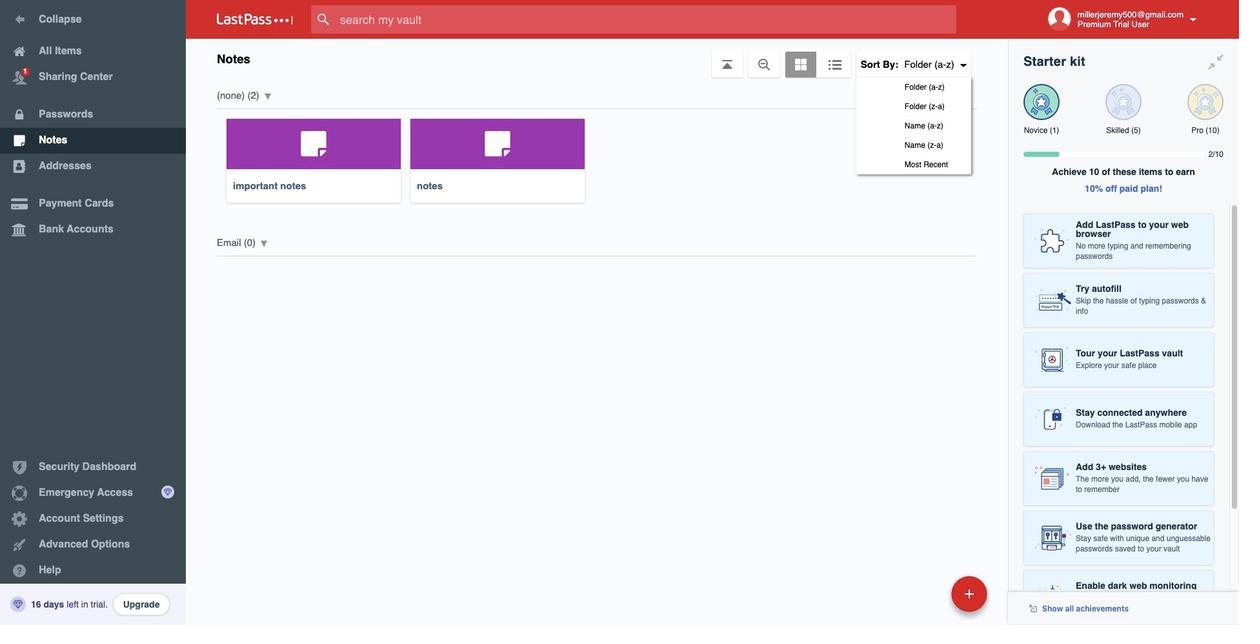 Task type: describe. For each thing, give the bounding box(es) containing it.
new item navigation
[[863, 572, 996, 625]]

vault options navigation
[[186, 39, 1009, 174]]

main navigation navigation
[[0, 0, 186, 625]]

Search search field
[[311, 5, 982, 34]]



Task type: locate. For each thing, give the bounding box(es) containing it.
new item element
[[863, 575, 992, 612]]

search my vault text field
[[311, 5, 982, 34]]

lastpass image
[[217, 14, 293, 25]]



